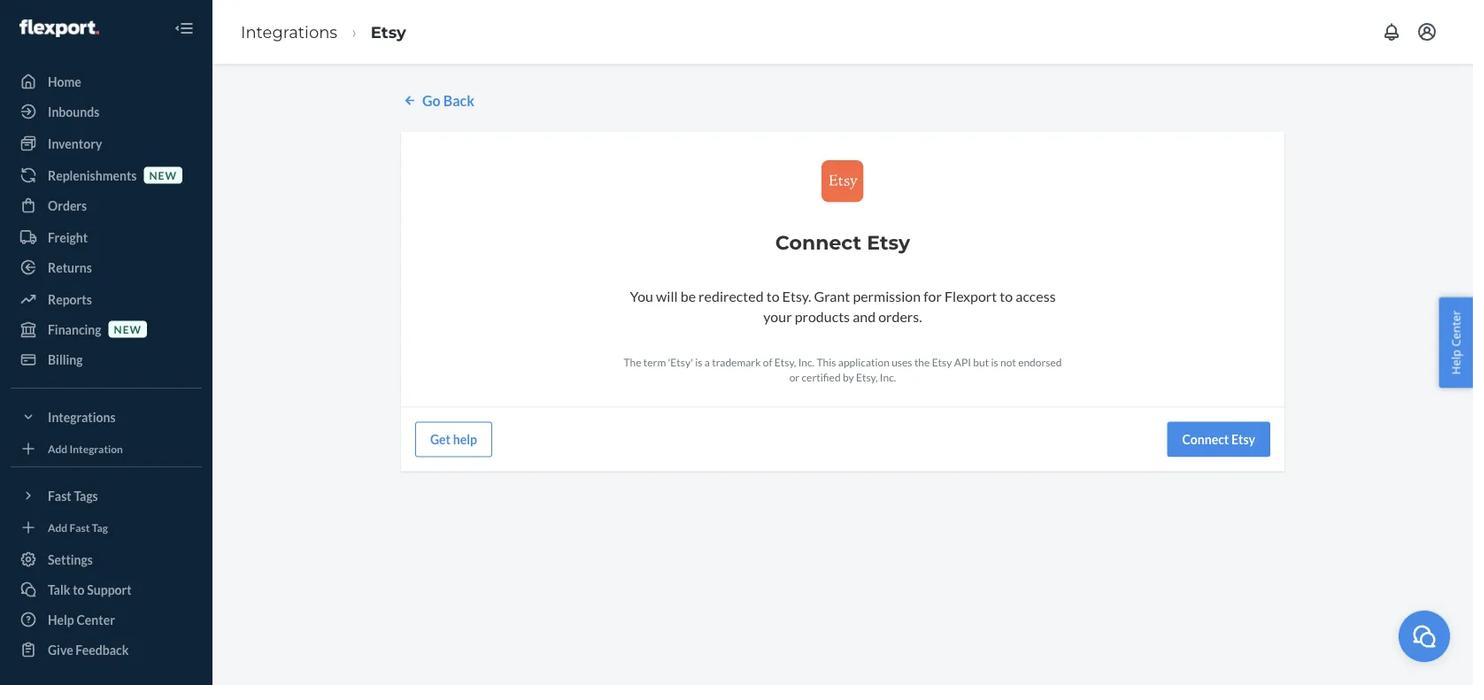 Task type: vqa. For each thing, say whether or not it's contained in the screenshot.
topmost fast
yes



Task type: locate. For each thing, give the bounding box(es) containing it.
fast left tag
[[70, 521, 90, 534]]

2 is from the left
[[991, 356, 998, 369]]

open notifications image
[[1381, 21, 1402, 42]]

feedback
[[76, 642, 129, 657]]

etsy,
[[774, 356, 796, 369], [856, 371, 878, 384]]

0 horizontal spatial help
[[48, 612, 74, 627]]

connect etsy
[[775, 230, 910, 254], [1182, 432, 1255, 447]]

0 vertical spatial connect
[[775, 230, 861, 254]]

new down the reports link
[[114, 323, 142, 335]]

help inside button
[[1448, 350, 1464, 375]]

0 horizontal spatial inc.
[[798, 356, 815, 369]]

add fast tag link
[[11, 517, 202, 538]]

etsy inside breadcrumbs navigation
[[371, 22, 406, 42]]

etsy inside the term 'etsy' is a trademark of etsy, inc. this application uses the etsy api but is not endorsed or certified by etsy, inc.
[[932, 356, 952, 369]]

add inside add integration link
[[48, 442, 67, 455]]

1 horizontal spatial connect etsy
[[1182, 432, 1255, 447]]

1 vertical spatial connect
[[1182, 432, 1229, 447]]

inc. down uses
[[880, 371, 896, 384]]

certified
[[802, 371, 841, 384]]

etsy, down application
[[856, 371, 878, 384]]

1 vertical spatial help center
[[48, 612, 115, 627]]

products
[[795, 308, 850, 325]]

etsy, right of
[[774, 356, 796, 369]]

add inside add fast tag link
[[48, 521, 67, 534]]

help center button
[[1439, 297, 1473, 388]]

1 vertical spatial integrations
[[48, 409, 116, 424]]

integrations inside breadcrumbs navigation
[[241, 22, 337, 42]]

0 vertical spatial help center
[[1448, 310, 1464, 375]]

add for add fast tag
[[48, 521, 67, 534]]

will
[[656, 288, 678, 305]]

you will be redirected to etsy. grant permission for flexport to access your products and orders.
[[630, 288, 1056, 325]]

inc.
[[798, 356, 815, 369], [880, 371, 896, 384]]

get
[[430, 432, 451, 447]]

'etsy'
[[668, 356, 693, 369]]

settings
[[48, 552, 93, 567]]

help inside 'link'
[[48, 612, 74, 627]]

0 vertical spatial new
[[149, 169, 177, 181]]

1 vertical spatial add
[[48, 521, 67, 534]]

0 horizontal spatial to
[[73, 582, 85, 597]]

1 vertical spatial connect etsy
[[1182, 432, 1255, 447]]

1 horizontal spatial etsy,
[[856, 371, 878, 384]]

breadcrumbs navigation
[[227, 6, 420, 58]]

1 horizontal spatial new
[[149, 169, 177, 181]]

etsy inside button
[[1231, 432, 1255, 447]]

help center inside button
[[1448, 310, 1464, 375]]

1 vertical spatial help
[[48, 612, 74, 627]]

orders.
[[878, 308, 922, 325]]

0 vertical spatial center
[[1448, 310, 1464, 347]]

to up the your
[[766, 288, 779, 305]]

home
[[48, 74, 81, 89]]

1 vertical spatial center
[[77, 612, 115, 627]]

inbounds
[[48, 104, 99, 119]]

reports link
[[11, 285, 202, 313]]

0 horizontal spatial etsy,
[[774, 356, 796, 369]]

replenishments
[[48, 168, 137, 183]]

new
[[149, 169, 177, 181], [114, 323, 142, 335]]

you
[[630, 288, 653, 305]]

0 horizontal spatial connect
[[775, 230, 861, 254]]

1 vertical spatial inc.
[[880, 371, 896, 384]]

0 vertical spatial help
[[1448, 350, 1464, 375]]

0 vertical spatial inc.
[[798, 356, 815, 369]]

the
[[624, 356, 641, 369]]

1 horizontal spatial center
[[1448, 310, 1464, 347]]

is
[[695, 356, 702, 369], [991, 356, 998, 369]]

new up orders "link" at top
[[149, 169, 177, 181]]

0 horizontal spatial is
[[695, 356, 702, 369]]

help center
[[1448, 310, 1464, 375], [48, 612, 115, 627]]

help
[[1448, 350, 1464, 375], [48, 612, 74, 627]]

add up settings on the left bottom of the page
[[48, 521, 67, 534]]

access
[[1016, 288, 1056, 305]]

go back button
[[401, 90, 475, 111]]

0 vertical spatial add
[[48, 442, 67, 455]]

etsy
[[371, 22, 406, 42], [867, 230, 910, 254], [932, 356, 952, 369], [1231, 432, 1255, 447]]

redirected
[[699, 288, 764, 305]]

connect
[[775, 230, 861, 254], [1182, 432, 1229, 447]]

to
[[766, 288, 779, 305], [1000, 288, 1013, 305], [73, 582, 85, 597]]

go back
[[422, 92, 475, 109]]

0 horizontal spatial connect etsy
[[775, 230, 910, 254]]

0 vertical spatial fast
[[48, 488, 71, 503]]

grant
[[814, 288, 850, 305]]

1 horizontal spatial integrations
[[241, 22, 337, 42]]

give feedback
[[48, 642, 129, 657]]

close navigation image
[[174, 18, 195, 39]]

center
[[1448, 310, 1464, 347], [77, 612, 115, 627]]

1 horizontal spatial is
[[991, 356, 998, 369]]

to right talk
[[73, 582, 85, 597]]

term
[[643, 356, 666, 369]]

this
[[817, 356, 836, 369]]

1 is from the left
[[695, 356, 702, 369]]

help center inside 'link'
[[48, 612, 115, 627]]

1 vertical spatial etsy,
[[856, 371, 878, 384]]

0 horizontal spatial help center
[[48, 612, 115, 627]]

0 horizontal spatial integrations
[[48, 409, 116, 424]]

integration
[[70, 442, 123, 455]]

is left a
[[695, 356, 702, 369]]

talk to support button
[[11, 575, 202, 604]]

0 horizontal spatial new
[[114, 323, 142, 335]]

inventory
[[48, 136, 102, 151]]

add fast tag
[[48, 521, 108, 534]]

the
[[914, 356, 930, 369]]

get help
[[430, 432, 477, 447]]

fast
[[48, 488, 71, 503], [70, 521, 90, 534]]

connect etsy button
[[1167, 422, 1270, 457]]

0 vertical spatial integrations
[[241, 22, 337, 42]]

settings link
[[11, 545, 202, 574]]

1 horizontal spatial connect
[[1182, 432, 1229, 447]]

integrations inside dropdown button
[[48, 409, 116, 424]]

integrations
[[241, 22, 337, 42], [48, 409, 116, 424]]

0 vertical spatial etsy,
[[774, 356, 796, 369]]

add
[[48, 442, 67, 455], [48, 521, 67, 534]]

1 horizontal spatial help center
[[1448, 310, 1464, 375]]

add for add integration
[[48, 442, 67, 455]]

to left access
[[1000, 288, 1013, 305]]

is left the 'not'
[[991, 356, 998, 369]]

2 add from the top
[[48, 521, 67, 534]]

inc. up or
[[798, 356, 815, 369]]

0 horizontal spatial center
[[77, 612, 115, 627]]

1 horizontal spatial help
[[1448, 350, 1464, 375]]

1 vertical spatial new
[[114, 323, 142, 335]]

for
[[923, 288, 942, 305]]

fast left tags
[[48, 488, 71, 503]]

1 add from the top
[[48, 442, 67, 455]]

add left integration
[[48, 442, 67, 455]]



Task type: describe. For each thing, give the bounding box(es) containing it.
orders
[[48, 198, 87, 213]]

talk to support
[[48, 582, 132, 597]]

tag
[[92, 521, 108, 534]]

center inside "help center" 'link'
[[77, 612, 115, 627]]

fast tags
[[48, 488, 98, 503]]

the term 'etsy' is a trademark of etsy, inc. this application uses the etsy api but is not endorsed or certified by etsy, inc.
[[624, 356, 1062, 384]]

but
[[973, 356, 989, 369]]

a
[[704, 356, 710, 369]]

billing
[[48, 352, 83, 367]]

flexport
[[945, 288, 997, 305]]

center inside help center button
[[1448, 310, 1464, 347]]

or
[[789, 371, 800, 384]]

back
[[443, 92, 475, 109]]

add integration
[[48, 442, 123, 455]]

freight link
[[11, 223, 202, 251]]

permission
[[853, 288, 921, 305]]

be
[[680, 288, 696, 305]]

not
[[1000, 356, 1016, 369]]

flexport logo image
[[19, 19, 99, 37]]

integrations button
[[11, 403, 202, 431]]

help center link
[[11, 606, 202, 634]]

new for replenishments
[[149, 169, 177, 181]]

0 vertical spatial connect etsy
[[775, 230, 910, 254]]

uses
[[892, 356, 912, 369]]

talk
[[48, 582, 70, 597]]

billing link
[[11, 345, 202, 374]]

add integration link
[[11, 438, 202, 459]]

tags
[[74, 488, 98, 503]]

freight
[[48, 230, 88, 245]]

support
[[87, 582, 132, 597]]

connect inside button
[[1182, 432, 1229, 447]]

1 horizontal spatial to
[[766, 288, 779, 305]]

to inside talk to support 'button'
[[73, 582, 85, 597]]

fast tags button
[[11, 482, 202, 510]]

inbounds link
[[11, 97, 202, 126]]

financing
[[48, 322, 101, 337]]

1 horizontal spatial inc.
[[880, 371, 896, 384]]

reports
[[48, 292, 92, 307]]

integrations link
[[241, 22, 337, 42]]

open account menu image
[[1416, 21, 1438, 42]]

your
[[763, 308, 792, 325]]

2 horizontal spatial to
[[1000, 288, 1013, 305]]

api
[[954, 356, 971, 369]]

trademark
[[712, 356, 761, 369]]

help
[[453, 432, 477, 447]]

1 vertical spatial fast
[[70, 521, 90, 534]]

fast inside dropdown button
[[48, 488, 71, 503]]

of
[[763, 356, 772, 369]]

by
[[843, 371, 854, 384]]

etsy.
[[782, 288, 811, 305]]

application
[[838, 356, 890, 369]]

and
[[853, 308, 876, 325]]

ojiud image
[[1411, 623, 1438, 650]]

give feedback button
[[11, 636, 202, 664]]

orders link
[[11, 191, 202, 220]]

etsy link
[[371, 22, 406, 42]]

home link
[[11, 67, 202, 96]]

go
[[422, 92, 441, 109]]

get help button
[[415, 422, 492, 457]]

endorsed
[[1018, 356, 1062, 369]]

returns link
[[11, 253, 202, 282]]

connect etsy inside "connect etsy" button
[[1182, 432, 1255, 447]]

inventory link
[[11, 129, 202, 158]]

returns
[[48, 260, 92, 275]]

give
[[48, 642, 73, 657]]

new for financing
[[114, 323, 142, 335]]



